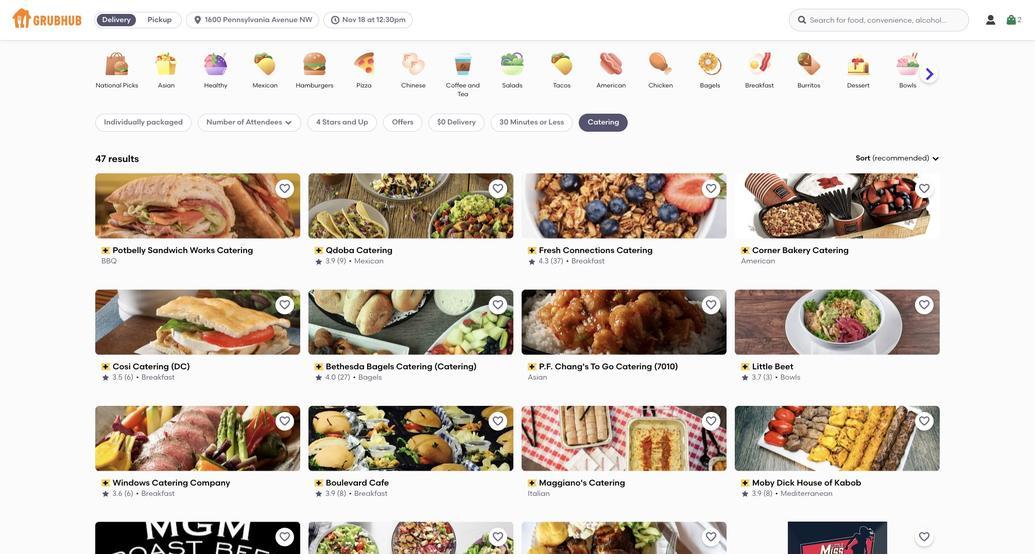 Task type: describe. For each thing, give the bounding box(es) containing it.
subscription pass image for little beet
[[741, 364, 750, 371]]

save this restaurant image for rocklands barbeque & grilling company catering logo
[[705, 532, 718, 544]]

breakfast down breakfast image
[[746, 82, 774, 89]]

47 results
[[95, 153, 139, 165]]

offers
[[392, 118, 414, 127]]

(
[[873, 154, 875, 163]]

save this restaurant button for fresh connections catering
[[702, 180, 721, 198]]

tacos image
[[544, 53, 580, 75]]

4.3 (37)
[[539, 257, 564, 266]]

bagels image
[[692, 53, 728, 75]]

3.7
[[752, 374, 762, 382]]

potbelly sandwich works catering
[[113, 246, 253, 255]]

(6) for cosi
[[124, 374, 134, 382]]

national picks
[[96, 82, 138, 89]]

salads
[[502, 82, 523, 89]]

salads image
[[495, 53, 531, 75]]

potbelly sandwich works catering link
[[101, 245, 294, 257]]

• for cosi
[[136, 374, 139, 382]]

little beet
[[752, 362, 794, 372]]

little miss whoopie logo image
[[788, 523, 887, 555]]

fresh connections catering
[[539, 246, 653, 255]]

maggiano's
[[539, 478, 587, 488]]

catering inside 'link'
[[396, 362, 433, 372]]

bowls image
[[890, 53, 926, 75]]

3.6
[[112, 490, 122, 499]]

star icon image for boulevard
[[315, 491, 323, 499]]

save this restaurant button for boulevard cafe
[[489, 412, 507, 431]]

maggiano's catering
[[539, 478, 625, 488]]

1600 pennsylvania avenue nw
[[205, 15, 313, 24]]

save this restaurant button for little beet
[[915, 296, 934, 315]]

cosi catering (dc)
[[113, 362, 190, 372]]

3.9 (8) for boulevard cafe
[[326, 490, 346, 499]]

$0 delivery
[[437, 118, 476, 127]]

up
[[358, 118, 368, 127]]

cosi catering (dc) logo image
[[95, 290, 300, 355]]

3.5 (6)
[[112, 374, 134, 382]]

packaged
[[147, 118, 183, 127]]

p.f. chang's to go catering (7010)
[[539, 362, 678, 372]]

4.0
[[326, 374, 336, 382]]

tea
[[458, 91, 469, 98]]

• for fresh
[[566, 257, 569, 266]]

italian image
[[940, 53, 976, 75]]

mgm roast beef catering logo image
[[95, 523, 300, 555]]

save this restaurant image for cosi catering (dc)
[[279, 299, 291, 311]]

bakery
[[783, 246, 811, 255]]

coffee
[[446, 82, 467, 89]]

proceed to checkout button
[[884, 319, 1022, 338]]

save this restaurant image for windows catering company
[[279, 415, 291, 428]]

3.9 (8) for moby dick house of kabob
[[752, 490, 773, 499]]

national
[[96, 82, 122, 89]]

proceed to checkout
[[916, 324, 990, 332]]

at
[[367, 15, 375, 24]]

catering inside "link"
[[133, 362, 169, 372]]

attendees
[[246, 118, 282, 127]]

4.3
[[539, 257, 549, 266]]

(9)
[[337, 257, 346, 266]]

4 stars and up
[[316, 118, 368, 127]]

1 horizontal spatial asian
[[528, 374, 547, 382]]

save this restaurant image for maggiano's catering
[[705, 415, 718, 428]]

save this restaurant button for cosi catering (dc)
[[276, 296, 294, 315]]

less
[[549, 118, 564, 127]]

burritos
[[798, 82, 821, 89]]

• breakfast for cosi
[[136, 374, 175, 382]]

burritos image
[[791, 53, 827, 75]]

0 horizontal spatial asian
[[158, 82, 175, 89]]

3.7 (3)
[[752, 374, 773, 382]]

house
[[797, 478, 823, 488]]

• for little
[[775, 374, 778, 382]]

pickup button
[[138, 12, 181, 28]]

(8) for boulevard
[[337, 490, 346, 499]]

individually
[[104, 118, 145, 127]]

star icon image for bethesda
[[315, 374, 323, 382]]

catering right 'maggiano's'
[[589, 478, 625, 488]]

fresh connections catering link
[[528, 245, 721, 257]]

qdoba catering link
[[315, 245, 507, 257]]

maggiano's catering link
[[528, 478, 721, 489]]

star icon image for cosi
[[101, 374, 110, 382]]

go
[[602, 362, 614, 372]]

4.0 (27)
[[326, 374, 350, 382]]

fresh connections catering logo image
[[522, 173, 727, 239]]

windows catering company
[[113, 478, 230, 488]]

subscription pass image for p.f. chang's to go catering (7010)
[[528, 364, 537, 371]]

bagels for • bagels
[[358, 374, 382, 382]]

proceed
[[916, 324, 945, 332]]

3.9 for boulevard cafe
[[326, 490, 335, 499]]

chang's
[[555, 362, 589, 372]]

nov 18 at 12:30pm
[[342, 15, 406, 24]]

fresh
[[539, 246, 561, 255]]

breakfast for company
[[141, 490, 175, 499]]

chicken
[[649, 82, 673, 89]]

nw
[[299, 15, 313, 24]]

30 minutes or less
[[500, 118, 564, 127]]

save this restaurant image for bethesda bagels catering (catering)
[[492, 299, 504, 311]]

save this restaurant image for qdoba catering
[[492, 183, 504, 195]]

healthy
[[204, 82, 227, 89]]

subscription pass image for cosi catering (dc)
[[101, 364, 111, 371]]

minutes
[[510, 118, 538, 127]]

tacos
[[553, 82, 571, 89]]

1 horizontal spatial mexican
[[354, 257, 384, 266]]

save this restaurant image for boulevard cafe
[[492, 415, 504, 428]]

• breakfast for windows
[[136, 490, 175, 499]]

star icon image for qdoba
[[315, 258, 323, 266]]

pickup
[[148, 15, 172, 24]]

star icon image for windows
[[101, 491, 110, 499]]

chopt creative salad co. logo image
[[309, 523, 514, 555]]

mexican image
[[247, 53, 283, 75]]

little beet link
[[741, 361, 934, 373]]

• breakfast for fresh
[[566, 257, 605, 266]]

catering right bakery
[[813, 246, 849, 255]]

2
[[1018, 15, 1022, 24]]

pizza image
[[346, 53, 382, 75]]

save this restaurant button for moby dick house of kabob
[[915, 412, 934, 431]]

nov
[[342, 15, 357, 24]]

dick
[[777, 478, 795, 488]]

moby
[[752, 478, 775, 488]]

qdoba
[[326, 246, 354, 255]]

1 horizontal spatial of
[[825, 478, 833, 488]]

save this restaurant image for 'potbelly sandwich works catering logo'
[[279, 183, 291, 195]]

save this restaurant button for maggiano's catering
[[702, 412, 721, 431]]

bethesda bagels catering (catering) logo image
[[309, 290, 514, 355]]

subscription pass image for moby dick house of kabob
[[741, 480, 750, 487]]

coffee and tea
[[446, 82, 480, 98]]

little beet logo image
[[735, 290, 940, 355]]

save this restaurant image for corner bakery catering logo
[[918, 183, 931, 195]]

healthy image
[[198, 53, 234, 75]]

0 vertical spatial american
[[597, 82, 626, 89]]

individually packaged
[[104, 118, 183, 127]]

breakfast down the "cafe"
[[354, 490, 388, 499]]

1600 pennsylvania avenue nw button
[[186, 12, 323, 28]]

catering down fresh connections catering logo
[[617, 246, 653, 255]]

none field containing sort
[[856, 154, 940, 164]]

star icon image for fresh
[[528, 258, 536, 266]]

(catering)
[[435, 362, 477, 372]]

potbelly
[[113, 246, 146, 255]]

boulevard
[[326, 478, 367, 488]]

• for qdoba
[[349, 257, 352, 266]]

windows
[[113, 478, 150, 488]]



Task type: vqa. For each thing, say whether or not it's contained in the screenshot.


Task type: locate. For each thing, give the bounding box(es) containing it.
subscription pass image left windows
[[101, 480, 111, 487]]

(6) right 3.5
[[124, 374, 134, 382]]

save this restaurant button
[[276, 180, 294, 198], [489, 180, 507, 198], [702, 180, 721, 198], [915, 180, 934, 198], [276, 296, 294, 315], [489, 296, 507, 315], [702, 296, 721, 315], [915, 296, 934, 315], [276, 412, 294, 431], [489, 412, 507, 431], [702, 412, 721, 431], [915, 412, 934, 431], [276, 529, 294, 547], [489, 529, 507, 547], [702, 529, 721, 547], [915, 529, 934, 547]]

mexican down mexican "image"
[[253, 82, 278, 89]]

subscription pass image
[[101, 247, 111, 255], [528, 247, 537, 255], [741, 247, 750, 255], [315, 364, 324, 371], [101, 480, 111, 487], [315, 480, 324, 487]]

• breakfast down the "cafe"
[[349, 490, 388, 499]]

subscription pass image left 'boulevard'
[[315, 480, 324, 487]]

of right number
[[237, 118, 244, 127]]

breakfast down connections
[[572, 257, 605, 266]]

svg image inside nov 18 at 12:30pm button
[[330, 15, 340, 25]]

avenue
[[272, 15, 298, 24]]

american down 'corner'
[[741, 257, 776, 266]]

sandwich
[[148, 246, 188, 255]]

svg image
[[193, 15, 203, 25], [330, 15, 340, 25], [932, 155, 940, 163]]

bethesda
[[326, 362, 365, 372]]

asian down p.f.
[[528, 374, 547, 382]]

1 horizontal spatial and
[[468, 82, 480, 89]]

subscription pass image left cosi
[[101, 364, 111, 371]]

bagels up '• bagels'
[[367, 362, 394, 372]]

• for windows
[[136, 490, 139, 499]]

boulevard cafe  logo image
[[309, 406, 514, 472]]

subscription pass image inside "fresh connections catering" link
[[528, 247, 537, 255]]

breakfast down windows catering company
[[141, 490, 175, 499]]

pizza
[[357, 82, 372, 89]]

save this restaurant image for 'chopt creative salad co. logo'
[[492, 532, 504, 544]]

star icon image for moby
[[741, 491, 750, 499]]

• for bethesda
[[353, 374, 356, 382]]

catering right the less
[[588, 118, 619, 127]]

moby dick house of kabob logo image
[[735, 406, 940, 472]]

bagels inside 'link'
[[367, 362, 394, 372]]

3.9
[[326, 257, 335, 266], [326, 490, 335, 499], [752, 490, 762, 499]]

subscription pass image up 'italian'
[[528, 480, 537, 487]]

chinese
[[401, 82, 426, 89]]

(8)
[[337, 490, 346, 499], [764, 490, 773, 499]]

1 vertical spatial asian
[[528, 374, 547, 382]]

•
[[349, 257, 352, 266], [566, 257, 569, 266], [136, 374, 139, 382], [353, 374, 356, 382], [775, 374, 778, 382], [136, 490, 139, 499], [349, 490, 352, 499], [776, 490, 778, 499]]

1 vertical spatial of
[[825, 478, 833, 488]]

subscription pass image inside p.f. chang's to go catering (7010) link
[[528, 364, 537, 371]]

bagels down the bagels image
[[700, 82, 720, 89]]

0 vertical spatial bagels
[[700, 82, 720, 89]]

american image
[[593, 53, 629, 75]]

dessert
[[848, 82, 870, 89]]

(27)
[[338, 374, 350, 382]]

0 horizontal spatial bowls
[[781, 374, 801, 382]]

catering left (catering)
[[396, 362, 433, 372]]

catering right cosi
[[133, 362, 169, 372]]

breakfast image
[[742, 53, 778, 75]]

of
[[237, 118, 244, 127], [825, 478, 833, 488]]

mexican down qdoba catering
[[354, 257, 384, 266]]

subscription pass image for qdoba catering
[[315, 247, 324, 255]]

(8) down 'boulevard'
[[337, 490, 346, 499]]

works
[[190, 246, 215, 255]]

3.9 (9)
[[326, 257, 346, 266]]

maggiano's catering logo image
[[522, 406, 727, 472]]

subscription pass image inside potbelly sandwich works catering link
[[101, 247, 111, 255]]

(8) for moby
[[764, 490, 773, 499]]

cosi
[[113, 362, 131, 372]]

12:30pm
[[377, 15, 406, 24]]

checkout
[[956, 324, 990, 332]]

2 horizontal spatial svg image
[[932, 155, 940, 163]]

3.6 (6)
[[112, 490, 133, 499]]

qdoba catering logo image
[[309, 173, 514, 239]]

subscription pass image inside corner bakery catering link
[[741, 247, 750, 255]]

national picks image
[[99, 53, 135, 75]]

company
[[190, 478, 230, 488]]

• down dick
[[776, 490, 778, 499]]

bagels for bethesda bagels catering (catering)
[[367, 362, 394, 372]]

0 horizontal spatial (8)
[[337, 490, 346, 499]]

2 3.9 (8) from the left
[[752, 490, 773, 499]]

of right house
[[825, 478, 833, 488]]

subscription pass image for fresh connections catering
[[528, 247, 537, 255]]

0 vertical spatial bowls
[[900, 82, 917, 89]]

save this restaurant button for qdoba catering
[[489, 180, 507, 198]]

p.f.
[[539, 362, 553, 372]]

• breakfast down windows catering company
[[136, 490, 175, 499]]

delivery left the pickup
[[102, 15, 131, 24]]

catering right works
[[217, 246, 253, 255]]

breakfast down cosi catering (dc)
[[142, 374, 175, 382]]

3.9 for moby dick house of kabob
[[752, 490, 762, 499]]

save this restaurant button for windows catering company
[[276, 412, 294, 431]]

bagels right (27)
[[358, 374, 382, 382]]

subscription pass image inside the qdoba catering link
[[315, 247, 324, 255]]

subscription pass image left moby
[[741, 480, 750, 487]]

1 (6) from the top
[[124, 374, 134, 382]]

1 vertical spatial and
[[342, 118, 356, 127]]

None field
[[856, 154, 940, 164]]

subscription pass image inside 'bethesda bagels catering (catering)' 'link'
[[315, 364, 324, 371]]

1 horizontal spatial american
[[741, 257, 776, 266]]

little
[[752, 362, 773, 372]]

(6) down windows
[[124, 490, 133, 499]]

svg image left 1600
[[193, 15, 203, 25]]

• right (37)
[[566, 257, 569, 266]]

delivery inside delivery button
[[102, 15, 131, 24]]

0 horizontal spatial 3.9 (8)
[[326, 490, 346, 499]]

(dc)
[[171, 362, 190, 372]]

svg image for nov 18 at 12:30pm
[[330, 15, 340, 25]]

svg image right )
[[932, 155, 940, 163]]

0 vertical spatial asian
[[158, 82, 175, 89]]

(6) for windows
[[124, 490, 133, 499]]

1 vertical spatial (6)
[[124, 490, 133, 499]]

0 horizontal spatial american
[[597, 82, 626, 89]]

4
[[316, 118, 321, 127]]

save this restaurant button for p.f. chang's to go catering (7010)
[[702, 296, 721, 315]]

1 horizontal spatial 3.9 (8)
[[752, 490, 773, 499]]

subscription pass image
[[315, 247, 324, 255], [101, 364, 111, 371], [528, 364, 537, 371], [741, 364, 750, 371], [528, 480, 537, 487], [741, 480, 750, 487]]

subscription pass image inside boulevard cafe link
[[315, 480, 324, 487]]

subscription pass image for potbelly sandwich works catering
[[101, 247, 111, 255]]

subscription pass image inside moby dick house of kabob link
[[741, 480, 750, 487]]

2 button
[[1006, 11, 1022, 29]]

• for boulevard
[[349, 490, 352, 499]]

save this restaurant image for moby dick house of kabob logo
[[918, 415, 931, 428]]

number of attendees
[[207, 118, 282, 127]]

(8) down moby
[[764, 490, 773, 499]]

• breakfast down connections
[[566, 257, 605, 266]]

bowls
[[900, 82, 917, 89], [781, 374, 801, 382]]

subscription pass image inside cosi catering (dc) "link"
[[101, 364, 111, 371]]

and left up
[[342, 118, 356, 127]]

results
[[108, 153, 139, 165]]

cafe
[[369, 478, 389, 488]]

corner bakery catering
[[752, 246, 849, 255]]

p.f. chang's to go catering (7010) link
[[528, 361, 721, 373]]

subscription pass image left qdoba
[[315, 247, 324, 255]]

svg image inside '1600 pennsylvania avenue nw' button
[[193, 15, 203, 25]]

rocklands barbeque & grilling company catering logo image
[[522, 523, 727, 555]]

save this restaurant image for little beet
[[918, 299, 931, 311]]

1 vertical spatial bowls
[[781, 374, 801, 382]]

delivery
[[102, 15, 131, 24], [448, 118, 476, 127]]

chicken image
[[643, 53, 679, 75]]

0 vertical spatial mexican
[[253, 82, 278, 89]]

breakfast for catering
[[572, 257, 605, 266]]

• breakfast down cosi catering (dc)
[[136, 374, 175, 382]]

2 vertical spatial bagels
[[358, 374, 382, 382]]

• right 3.5 (6)
[[136, 374, 139, 382]]

• right (9)
[[349, 257, 352, 266]]

save this restaurant image for fresh connections catering logo
[[705, 183, 718, 195]]

3.9 down moby
[[752, 490, 762, 499]]

0 horizontal spatial svg image
[[193, 15, 203, 25]]

american down american image
[[597, 82, 626, 89]]

bowls down beet
[[781, 374, 801, 382]]

• breakfast for boulevard
[[349, 490, 388, 499]]

save this restaurant button for corner bakery catering
[[915, 180, 934, 198]]

save this restaurant image
[[492, 183, 504, 195], [279, 299, 291, 311], [492, 299, 504, 311], [705, 299, 718, 311], [918, 299, 931, 311], [279, 415, 291, 428], [492, 415, 504, 428], [705, 415, 718, 428], [279, 532, 291, 544]]

1 horizontal spatial (8)
[[764, 490, 773, 499]]

1600
[[205, 15, 221, 24]]

mediterranean
[[781, 490, 833, 499]]

bbq
[[101, 257, 117, 266]]

2 (8) from the left
[[764, 490, 773, 499]]

• breakfast
[[566, 257, 605, 266], [136, 374, 175, 382], [136, 490, 175, 499], [349, 490, 388, 499]]

2 (6) from the top
[[124, 490, 133, 499]]

• down windows
[[136, 490, 139, 499]]

subscription pass image left fresh at top right
[[528, 247, 537, 255]]

subscription pass image for maggiano's catering
[[528, 480, 537, 487]]

subscription pass image left p.f.
[[528, 364, 537, 371]]

1 vertical spatial american
[[741, 257, 776, 266]]

1 vertical spatial mexican
[[354, 257, 384, 266]]

0 horizontal spatial of
[[237, 118, 244, 127]]

30
[[500, 118, 509, 127]]

potbelly sandwich works catering logo image
[[95, 173, 300, 239]]

subscription pass image left little
[[741, 364, 750, 371]]

bowls down bowls image
[[900, 82, 917, 89]]

windows catering company logo image
[[95, 406, 300, 472]]

breakfast for (dc)
[[142, 374, 175, 382]]

1 horizontal spatial delivery
[[448, 118, 476, 127]]

• bagels
[[353, 374, 382, 382]]

3.9 (8) down moby
[[752, 490, 773, 499]]

svg image left nov
[[330, 15, 340, 25]]

pennsylvania
[[223, 15, 270, 24]]

0 vertical spatial delivery
[[102, 15, 131, 24]]

coffee and tea image
[[445, 53, 481, 75]]

subscription pass image left bethesda
[[315, 364, 324, 371]]

1 3.9 (8) from the left
[[326, 490, 346, 499]]

p.f. chang's to go catering (7010) logo image
[[522, 290, 727, 355]]

3.9 (8) down 'boulevard'
[[326, 490, 346, 499]]

delivery button
[[95, 12, 138, 28]]

subscription pass image left 'corner'
[[741, 247, 750, 255]]

and up tea
[[468, 82, 480, 89]]

delivery right $0 at the left top of page
[[448, 118, 476, 127]]

0 vertical spatial (6)
[[124, 374, 134, 382]]

asian down asian "image" at the left top
[[158, 82, 175, 89]]

star icon image for little
[[741, 374, 750, 382]]

1 vertical spatial bagels
[[367, 362, 394, 372]]

nov 18 at 12:30pm button
[[323, 12, 417, 28]]

subscription pass image inside little beet link
[[741, 364, 750, 371]]

• right (27)
[[353, 374, 356, 382]]

bethesda bagels catering (catering)
[[326, 362, 477, 372]]

boulevard cafe
[[326, 478, 389, 488]]

kabob
[[835, 478, 862, 488]]

0 horizontal spatial delivery
[[102, 15, 131, 24]]

chinese image
[[396, 53, 432, 75]]

cosi catering (dc) link
[[101, 361, 294, 373]]

star icon image
[[315, 258, 323, 266], [528, 258, 536, 266], [101, 374, 110, 382], [315, 374, 323, 382], [741, 374, 750, 382], [101, 491, 110, 499], [315, 491, 323, 499], [741, 491, 750, 499]]

asian
[[158, 82, 175, 89], [528, 374, 547, 382]]

Search for food, convenience, alcohol... search field
[[789, 9, 969, 31]]

1 horizontal spatial bowls
[[900, 82, 917, 89]]

save this restaurant image for little miss whoopie logo at the right of page
[[918, 532, 931, 544]]

• right (3)
[[775, 374, 778, 382]]

3.9 for qdoba catering
[[326, 257, 335, 266]]

main navigation navigation
[[0, 0, 1035, 40]]

• mexican
[[349, 257, 384, 266]]

3.5
[[112, 374, 123, 382]]

catering up the • mexican
[[356, 246, 393, 255]]

3.9 left (9)
[[326, 257, 335, 266]]

svg image
[[985, 14, 997, 26], [1006, 14, 1018, 26], [797, 15, 808, 25], [284, 119, 293, 127]]

connections
[[563, 246, 615, 255]]

svg image inside 2 button
[[1006, 14, 1018, 26]]

asian image
[[148, 53, 184, 75]]

beet
[[775, 362, 794, 372]]

18
[[358, 15, 366, 24]]

• mediterranean
[[776, 490, 833, 499]]

subscription pass image for boulevard cafe
[[315, 480, 324, 487]]

hamburgers
[[296, 82, 334, 89]]

stars
[[323, 118, 341, 127]]

corner bakery catering logo image
[[735, 173, 940, 239]]

and inside coffee and tea
[[468, 82, 480, 89]]

subscription pass image inside maggiano's catering link
[[528, 480, 537, 487]]

3.9 down 'boulevard'
[[326, 490, 335, 499]]

catering right windows
[[152, 478, 188, 488]]

sort
[[856, 154, 871, 163]]

subscription pass image for windows catering company
[[101, 480, 111, 487]]

moby dick house of kabob link
[[741, 478, 934, 489]]

0 vertical spatial and
[[468, 82, 480, 89]]

subscription pass image for corner bakery catering
[[741, 247, 750, 255]]

0 vertical spatial of
[[237, 118, 244, 127]]

0 horizontal spatial mexican
[[253, 82, 278, 89]]

dessert image
[[841, 53, 877, 75]]

save this restaurant image for p.f. chang's to go catering (7010)
[[705, 299, 718, 311]]

0 horizontal spatial and
[[342, 118, 356, 127]]

corner
[[752, 246, 781, 255]]

• down 'boulevard'
[[349, 490, 352, 499]]

breakfast
[[746, 82, 774, 89], [572, 257, 605, 266], [142, 374, 175, 382], [141, 490, 175, 499], [354, 490, 388, 499]]

1 vertical spatial delivery
[[448, 118, 476, 127]]

picks
[[123, 82, 138, 89]]

1 (8) from the left
[[337, 490, 346, 499]]

save this restaurant button for potbelly sandwich works catering
[[276, 180, 294, 198]]

subscription pass image up bbq
[[101, 247, 111, 255]]

catering right go
[[616, 362, 652, 372]]

hamburgers image
[[297, 53, 333, 75]]

1 horizontal spatial svg image
[[330, 15, 340, 25]]

save this restaurant button for bethesda bagels catering (catering)
[[489, 296, 507, 315]]

recommended
[[875, 154, 927, 163]]

subscription pass image for bethesda bagels catering (catering)
[[315, 364, 324, 371]]

boulevard cafe link
[[315, 478, 507, 489]]

svg image for 1600 pennsylvania avenue nw
[[193, 15, 203, 25]]

• for moby
[[776, 490, 778, 499]]

subscription pass image inside windows catering company link
[[101, 480, 111, 487]]

$0
[[437, 118, 446, 127]]

save this restaurant image
[[279, 183, 291, 195], [705, 183, 718, 195], [918, 183, 931, 195], [918, 415, 931, 428], [492, 532, 504, 544], [705, 532, 718, 544], [918, 532, 931, 544]]



